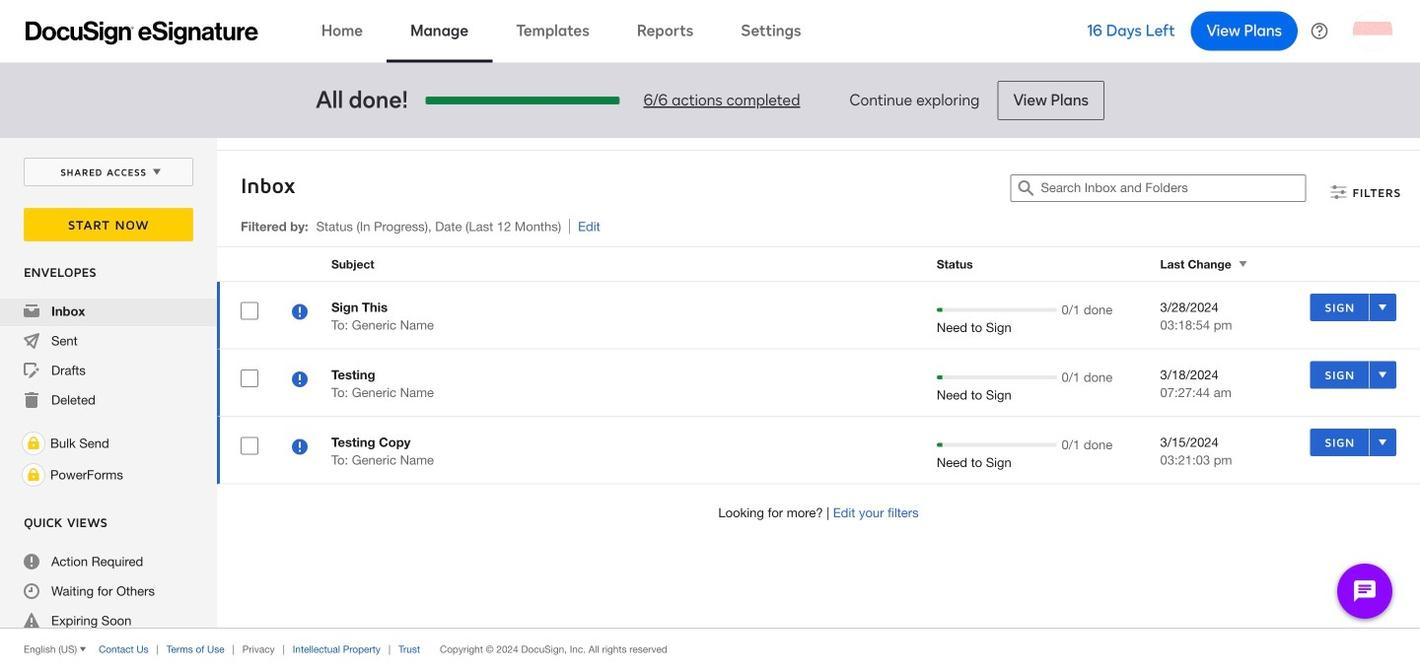 Task type: locate. For each thing, give the bounding box(es) containing it.
1 vertical spatial need to sign image
[[292, 372, 308, 391]]

0 vertical spatial need to sign image
[[292, 304, 308, 323]]

your uploaded profile image image
[[1353, 11, 1392, 51]]

docusign esignature image
[[26, 21, 258, 45]]

secondary navigation region
[[0, 138, 1420, 671]]

need to sign image
[[292, 439, 308, 458]]

need to sign image
[[292, 304, 308, 323], [292, 372, 308, 391]]

lock image
[[22, 463, 45, 487]]

inbox image
[[24, 304, 39, 320]]

2 need to sign image from the top
[[292, 372, 308, 391]]

lock image
[[22, 432, 45, 456]]

action required image
[[24, 554, 39, 570]]

clock image
[[24, 584, 39, 600]]

trash image
[[24, 392, 39, 408]]

draft image
[[24, 363, 39, 379]]



Task type: vqa. For each thing, say whether or not it's contained in the screenshot.
"Template name" TEXT BOX
no



Task type: describe. For each thing, give the bounding box(es) containing it.
more info region
[[0, 628, 1420, 671]]

1 need to sign image from the top
[[292, 304, 308, 323]]

alert image
[[24, 613, 39, 629]]

sent image
[[24, 333, 39, 349]]

Search Inbox and Folders text field
[[1041, 176, 1305, 201]]



